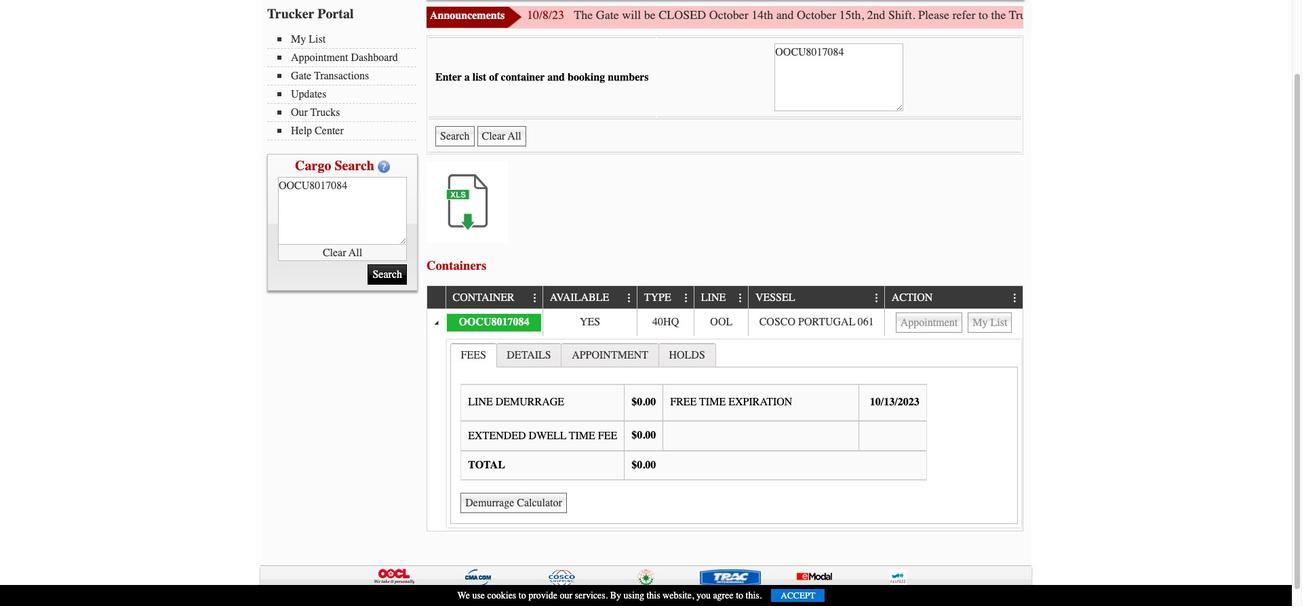 Task type: describe. For each thing, give the bounding box(es) containing it.
2 the from the left
[[1279, 7, 1294, 22]]

website,
[[663, 590, 695, 602]]

details
[[1227, 7, 1259, 22]]

trucker portal
[[267, 6, 354, 22]]

provide
[[529, 590, 558, 602]]

extended dwell time fee
[[468, 430, 618, 442]]

our trucks link
[[278, 107, 417, 119]]

clear all
[[323, 247, 362, 259]]

Enter container numbers and/ or booking numbers.  text field
[[278, 177, 407, 245]]

our
[[560, 590, 573, 602]]

edit column settings image for container
[[530, 293, 541, 304]]

line demurrage
[[468, 397, 565, 409]]

line for line
[[702, 292, 726, 304]]

w
[[1297, 7, 1303, 22]]

refer
[[953, 7, 976, 22]]

tab list containing fees
[[447, 340, 1022, 528]]

container link
[[453, 287, 521, 309]]

gate
[[1204, 7, 1224, 22]]

row containing container
[[428, 287, 1023, 309]]

1 vertical spatial and
[[548, 71, 565, 83]]

line for line demurrage
[[468, 397, 493, 409]]

action
[[892, 292, 933, 304]]

we
[[458, 590, 470, 602]]

container column header
[[446, 287, 543, 309]]

available
[[550, 292, 610, 304]]

14th
[[752, 7, 774, 22]]

portugal
[[799, 316, 856, 328]]

enter
[[436, 71, 462, 83]]

accept
[[781, 591, 816, 601]]

yes cell
[[543, 309, 637, 336]]

cookies
[[488, 590, 517, 602]]

edit column settings image for vessel
[[872, 293, 883, 304]]

container
[[453, 292, 515, 304]]

by
[[611, 590, 622, 602]]

edit column settings image for type
[[681, 293, 692, 304]]

truck
[[1010, 7, 1038, 22]]

demurrage
[[496, 397, 565, 409]]

edit column settings image for line
[[736, 293, 747, 304]]

40hq cell
[[637, 309, 694, 336]]

page
[[1124, 7, 1147, 22]]

hours
[[1068, 7, 1097, 22]]

1 horizontal spatial gate
[[596, 7, 619, 22]]

cosco portugal 061
[[760, 316, 875, 328]]

help center link
[[278, 125, 417, 137]]

edit column settings image for available
[[624, 293, 635, 304]]

list
[[473, 71, 487, 83]]

10/13/2023
[[871, 397, 920, 409]]

containers
[[427, 258, 487, 273]]

061
[[858, 316, 875, 328]]

free time expiration
[[671, 397, 793, 409]]

transactions
[[314, 70, 369, 82]]

free
[[671, 397, 697, 409]]

Enter container numbers and/ or booking numbers. Press ESC to reset input box text field
[[775, 43, 904, 111]]

vessel link
[[756, 287, 802, 309]]

fees
[[461, 349, 486, 361]]

cargo search
[[295, 158, 375, 174]]

help
[[291, 125, 312, 137]]

ool cell
[[694, 309, 749, 336]]

services.
[[575, 590, 608, 602]]

appointment dashboard link
[[278, 52, 417, 64]]

shift.
[[889, 7, 916, 22]]

1 horizontal spatial time
[[700, 397, 726, 409]]

total
[[468, 460, 505, 472]]

1 horizontal spatial and
[[777, 7, 794, 22]]

type column header
[[637, 287, 694, 309]]

appointment
[[572, 349, 649, 361]]

appointment
[[291, 52, 348, 64]]

all
[[349, 247, 362, 259]]

available column header
[[543, 287, 637, 309]]

vessel
[[756, 292, 796, 304]]

updates
[[291, 88, 327, 100]]

container
[[501, 71, 545, 83]]

10/8/23 the gate will be closed october 14th and october 15th, 2nd shift. please refer to the truck gate hours web page for further gate details for the w
[[527, 7, 1303, 22]]

row group containing oocu8017084
[[428, 309, 1023, 531]]

the
[[574, 7, 593, 22]]

edit column settings image for action
[[1010, 293, 1021, 304]]

gate inside my list appointment dashboard gate transactions updates our trucks help center
[[291, 70, 312, 82]]

1 for from the left
[[1150, 7, 1164, 22]]

our
[[291, 107, 308, 119]]

trucks
[[311, 107, 340, 119]]

be
[[644, 7, 656, 22]]



Task type: locate. For each thing, give the bounding box(es) containing it.
None submit
[[436, 126, 475, 147], [368, 265, 407, 285], [436, 126, 475, 147], [368, 265, 407, 285]]

numbers
[[608, 71, 649, 83]]

october
[[710, 7, 749, 22], [797, 7, 837, 22]]

line column header
[[694, 287, 749, 309]]

1 horizontal spatial for
[[1262, 7, 1276, 22]]

2 for from the left
[[1262, 7, 1276, 22]]

tab list
[[447, 340, 1022, 528]]

1 row from the top
[[428, 287, 1023, 309]]

2nd
[[868, 7, 886, 22]]

action link
[[892, 287, 940, 309]]

using
[[624, 590, 645, 602]]

gate right 'the'
[[596, 7, 619, 22]]

please
[[919, 7, 950, 22]]

1 horizontal spatial line
[[702, 292, 726, 304]]

3 edit column settings image from the left
[[872, 293, 883, 304]]

clear all button
[[278, 245, 407, 261]]

dashboard
[[351, 52, 398, 64]]

cell
[[885, 309, 1023, 336]]

menu bar containing my list
[[267, 32, 423, 140]]

$0.00 for demurrage
[[632, 397, 656, 409]]

time left "fee"
[[569, 430, 596, 442]]

2 horizontal spatial gate
[[1041, 7, 1064, 22]]

0 horizontal spatial for
[[1150, 7, 1164, 22]]

15th,
[[840, 7, 865, 22]]

expiration
[[729, 397, 793, 409]]

gate
[[596, 7, 619, 22], [1041, 7, 1064, 22], [291, 70, 312, 82]]

gate right truck
[[1041, 7, 1064, 22]]

cargo
[[295, 158, 331, 174]]

fees tab
[[450, 343, 497, 368]]

time right the free
[[700, 397, 726, 409]]

line
[[702, 292, 726, 304], [468, 397, 493, 409]]

0 horizontal spatial october
[[710, 7, 749, 22]]

2 horizontal spatial to
[[979, 7, 989, 22]]

enter a list of container and booking numbers
[[436, 71, 649, 83]]

and left booking
[[548, 71, 565, 83]]

type link
[[644, 287, 678, 309]]

edit column settings image inside container column header
[[530, 293, 541, 304]]

vessel column header
[[749, 287, 885, 309]]

line link
[[702, 287, 733, 309]]

line inside tab list
[[468, 397, 493, 409]]

ool
[[711, 316, 733, 328]]

gate up updates at the left
[[291, 70, 312, 82]]

0 horizontal spatial line
[[468, 397, 493, 409]]

1 horizontal spatial edit column settings image
[[736, 293, 747, 304]]

accept button
[[772, 590, 825, 603]]

1 october from the left
[[710, 7, 749, 22]]

dwell
[[529, 430, 567, 442]]

oocu8017084
[[459, 316, 530, 328]]

edit column settings image right type link
[[681, 293, 692, 304]]

the left truck
[[992, 7, 1007, 22]]

40hq
[[653, 316, 679, 328]]

gate transactions link
[[278, 70, 417, 82]]

the left w
[[1279, 7, 1294, 22]]

and right 14th
[[777, 7, 794, 22]]

2 edit column settings image from the left
[[736, 293, 747, 304]]

0 horizontal spatial time
[[569, 430, 596, 442]]

tree grid containing container
[[428, 287, 1023, 531]]

cosco
[[760, 316, 796, 328]]

to right 'refer'
[[979, 7, 989, 22]]

row down line link
[[428, 309, 1023, 336]]

portal
[[318, 6, 354, 22]]

tree grid
[[428, 287, 1023, 531]]

for
[[1150, 7, 1164, 22], [1262, 7, 1276, 22]]

1 $0.00 from the top
[[632, 397, 656, 409]]

2 row from the top
[[428, 309, 1023, 336]]

closed
[[659, 7, 707, 22]]

$0.00 for dwell
[[632, 430, 656, 442]]

the
[[992, 7, 1007, 22], [1279, 7, 1294, 22]]

edit column settings image inside action column header
[[1010, 293, 1021, 304]]

10/8/23
[[527, 7, 565, 22]]

0 horizontal spatial the
[[992, 7, 1007, 22]]

updates link
[[278, 88, 417, 100]]

we use cookies to provide our services. by using this website, you agree to this.
[[458, 590, 762, 602]]

edit column settings image
[[681, 293, 692, 304], [736, 293, 747, 304]]

0 horizontal spatial to
[[519, 590, 526, 602]]

0 vertical spatial $0.00
[[632, 397, 656, 409]]

booking
[[568, 71, 605, 83]]

1 edit column settings image from the left
[[681, 293, 692, 304]]

menu bar
[[267, 32, 423, 140]]

trucker
[[267, 6, 315, 22]]

list
[[309, 33, 326, 45]]

1 horizontal spatial to
[[736, 590, 744, 602]]

clear
[[323, 247, 346, 259]]

will
[[622, 7, 641, 22]]

1 the from the left
[[992, 7, 1007, 22]]

a
[[465, 71, 470, 83]]

1 vertical spatial line
[[468, 397, 493, 409]]

0 vertical spatial line
[[702, 292, 726, 304]]

edit column settings image right line link
[[736, 293, 747, 304]]

search
[[335, 158, 375, 174]]

of
[[489, 71, 499, 83]]

0 vertical spatial and
[[777, 7, 794, 22]]

2 vertical spatial $0.00
[[632, 459, 656, 471]]

appointment tab
[[562, 343, 659, 367]]

web
[[1100, 7, 1121, 22]]

october left 15th,
[[797, 7, 837, 22]]

yes
[[580, 316, 601, 328]]

row
[[428, 287, 1023, 309], [428, 309, 1023, 336]]

and
[[777, 7, 794, 22], [548, 71, 565, 83]]

3 $0.00 from the top
[[632, 459, 656, 471]]

$0.00
[[632, 397, 656, 409], [632, 430, 656, 442], [632, 459, 656, 471]]

action column header
[[885, 287, 1023, 309]]

edit column settings image inside available "column header"
[[624, 293, 635, 304]]

details
[[507, 349, 552, 361]]

holds tab
[[659, 343, 716, 367]]

to left provide
[[519, 590, 526, 602]]

1 edit column settings image from the left
[[530, 293, 541, 304]]

to
[[979, 7, 989, 22], [519, 590, 526, 602], [736, 590, 744, 602]]

row up ool
[[428, 287, 1023, 309]]

you
[[697, 590, 711, 602]]

line inside column header
[[702, 292, 726, 304]]

row group
[[428, 309, 1023, 531]]

edit column settings image inside vessel column header
[[872, 293, 883, 304]]

1 vertical spatial $0.00
[[632, 430, 656, 442]]

edit column settings image inside line column header
[[736, 293, 747, 304]]

0 vertical spatial time
[[700, 397, 726, 409]]

edit column settings image inside the type column header
[[681, 293, 692, 304]]

for right details
[[1262, 7, 1276, 22]]

this.
[[746, 590, 762, 602]]

my list link
[[278, 33, 417, 45]]

this
[[647, 590, 661, 602]]

my list appointment dashboard gate transactions updates our trucks help center
[[291, 33, 398, 137]]

time
[[700, 397, 726, 409], [569, 430, 596, 442]]

2 october from the left
[[797, 7, 837, 22]]

fee
[[598, 430, 618, 442]]

details tab
[[496, 343, 562, 367]]

extended
[[468, 430, 526, 442]]

1 vertical spatial time
[[569, 430, 596, 442]]

to left this.
[[736, 590, 744, 602]]

announcements
[[430, 10, 505, 22]]

agree
[[713, 590, 734, 602]]

cosco portugal 061 cell
[[749, 309, 885, 336]]

None button
[[477, 126, 526, 147], [896, 313, 963, 333], [969, 313, 1013, 333], [461, 493, 567, 514], [477, 126, 526, 147], [896, 313, 963, 333], [969, 313, 1013, 333], [461, 493, 567, 514]]

row containing oocu8017084
[[428, 309, 1023, 336]]

october left 14th
[[710, 7, 749, 22]]

0 horizontal spatial edit column settings image
[[681, 293, 692, 304]]

4 edit column settings image from the left
[[1010, 293, 1021, 304]]

oocu8017084 cell
[[446, 309, 543, 336]]

center
[[315, 125, 344, 137]]

my
[[291, 33, 306, 45]]

edit column settings image
[[530, 293, 541, 304], [624, 293, 635, 304], [872, 293, 883, 304], [1010, 293, 1021, 304]]

available link
[[550, 287, 616, 309]]

1 horizontal spatial october
[[797, 7, 837, 22]]

line up ool
[[702, 292, 726, 304]]

1 horizontal spatial the
[[1279, 7, 1294, 22]]

holds
[[669, 349, 706, 361]]

0 horizontal spatial and
[[548, 71, 565, 83]]

for right page
[[1150, 7, 1164, 22]]

further
[[1167, 7, 1200, 22]]

2 $0.00 from the top
[[632, 430, 656, 442]]

type
[[644, 292, 672, 304]]

2 edit column settings image from the left
[[624, 293, 635, 304]]

0 horizontal spatial gate
[[291, 70, 312, 82]]

line up 'extended' on the left
[[468, 397, 493, 409]]



Task type: vqa. For each thing, say whether or not it's contained in the screenshot.
contact us LINK
no



